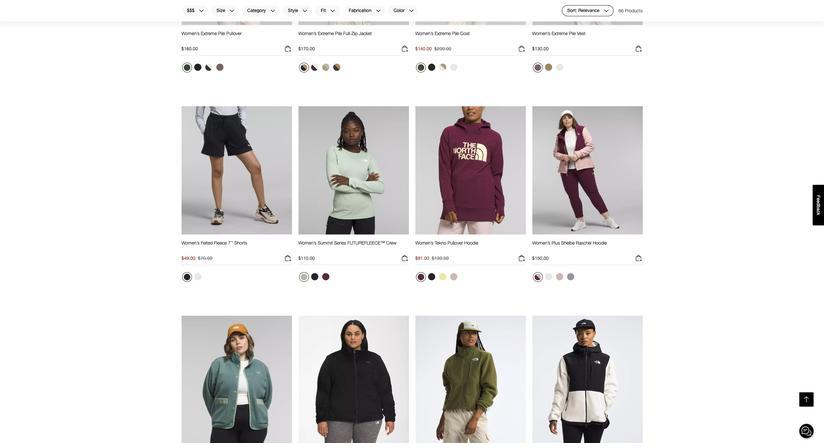 Task type: vqa. For each thing, say whether or not it's contained in the screenshot.
$60.00
no



Task type: locate. For each thing, give the bounding box(es) containing it.
almond butter/tnf black image
[[301, 64, 307, 71]]

$choose color$ option group for women's plus shelbe raschel hoodie
[[532, 272, 577, 285]]

1 horizontal spatial gardenia white image
[[545, 273, 552, 280]]

1 vertical spatial $130.00
[[432, 255, 449, 261]]

$choose color$ option group
[[181, 62, 226, 75], [298, 62, 343, 75], [415, 62, 460, 75], [532, 62, 566, 75], [181, 272, 204, 285], [298, 272, 332, 285], [415, 272, 460, 285], [532, 272, 577, 285]]

1 vertical spatial pullover
[[448, 240, 463, 246]]

tekno
[[435, 240, 446, 246]]

extreme down size
[[201, 31, 217, 36]]

tnf black image down $49.00
[[184, 274, 190, 280]]

tnf black image right boysenberry radio
[[428, 273, 435, 280]]

0 horizontal spatial fawn grey engraved mountain print radio
[[215, 62, 225, 72]]

fawn grey engraved mountain print radio left almond butter evolved texture print image
[[533, 63, 543, 72]]

gardenia white radio right 'khaki stonegardenia white' option
[[449, 62, 459, 72]]

women's extreme pile vest button
[[532, 31, 586, 42]]

Khaki Stonegardenia White radio
[[438, 62, 448, 72]]

$160.00
[[181, 46, 198, 51]]

tnf black radio down $49.00
[[182, 272, 192, 282]]

extreme for vest
[[552, 31, 568, 36]]

gardenia white image for women's felted fleece 7'' shorts
[[194, 273, 201, 280]]

2 hoodie from the left
[[593, 240, 607, 246]]

tnf black image for women's tekno pullover hoodie
[[428, 273, 435, 280]]

tnf black image
[[194, 64, 201, 71], [428, 64, 435, 71], [428, 273, 435, 280]]

gardenia white image right pink moss/boysenberry icon
[[545, 273, 552, 280]]

0 horizontal spatial fawn grey engraved mountain print image
[[216, 64, 223, 71]]

pile for full-
[[335, 31, 342, 36]]

0 horizontal spatial tnf black radio
[[193, 62, 203, 72]]

gardenia white/coal brown radio right almond butter/tnf black option
[[310, 62, 320, 72]]

extreme inside button
[[318, 31, 334, 36]]

1 horizontal spatial gardenia white radio
[[543, 272, 554, 282]]

category
[[247, 8, 266, 13]]

0 horizontal spatial gardenia white/coal brown radio
[[204, 62, 214, 72]]

boysenberry image
[[322, 273, 329, 280]]

1 horizontal spatial tnf black radio
[[426, 62, 437, 72]]

$choose color$ option group for women's extreme pile coat
[[415, 62, 460, 75]]

gardenia white image inside radio
[[545, 273, 552, 280]]

pile inside women's extreme pile full-zip jacket button
[[335, 31, 342, 36]]

Gardenia White radio
[[449, 62, 459, 72], [543, 272, 554, 282]]

pink moss image
[[450, 273, 457, 280]]

66
[[619, 8, 624, 13]]

shorts
[[234, 240, 247, 246]]

1 tnf black radio from the left
[[193, 62, 203, 72]]

pile inside the women's extreme pile vest button
[[569, 31, 576, 36]]

women's inside button
[[298, 31, 317, 36]]

TNF Black radio
[[310, 272, 320, 282], [426, 272, 437, 282], [182, 272, 192, 282]]

pullover
[[226, 31, 242, 36], [448, 240, 463, 246]]

vest
[[577, 31, 586, 36]]

2 horizontal spatial gardenia white image
[[556, 64, 563, 71]]

extreme up $200.00
[[435, 31, 451, 36]]

pile up $160.00 dropdown button
[[218, 31, 225, 36]]

$choose color$ option group for women's extreme pile vest
[[532, 62, 566, 75]]

women's for women's extreme pile full-zip jacket
[[298, 31, 317, 36]]

gardenia white/coal brown image
[[311, 64, 318, 71]]

1 horizontal spatial hoodie
[[593, 240, 607, 246]]

tnf black image right 'pine needle' image
[[194, 64, 201, 71]]

tnf black radio right 'pine needle' image
[[193, 62, 203, 72]]

d
[[816, 203, 821, 206]]

$150.00
[[532, 255, 549, 261]]

women's for women's tekno pullover hoodie
[[415, 240, 434, 246]]

extreme for full-
[[318, 31, 334, 36]]

women's plus osito jacket image
[[298, 315, 409, 443]]

0 vertical spatial pullover
[[226, 31, 242, 36]]

extreme
[[201, 31, 217, 36], [318, 31, 334, 36], [435, 31, 451, 36], [552, 31, 568, 36]]

women's extreme pile pullover image
[[181, 0, 292, 25]]

tnf black image
[[311, 273, 318, 280], [184, 274, 190, 280]]

tnf black image right pine needle/new taupe green 'image'
[[428, 64, 435, 71]]

almond butter evolved texture print/coal brown image
[[333, 64, 340, 71]]

1 vertical spatial gardenia white radio
[[543, 272, 554, 282]]

Boysenberry radio
[[416, 272, 426, 282]]

$choose color$ option group for women's extreme pile pullover
[[181, 62, 226, 75]]

women's for women's extreme pile coat
[[415, 31, 434, 36]]

Misty Sage/Khaki Stone radio
[[321, 62, 331, 72]]

Pine Needle/New Taupe Green radio
[[416, 63, 426, 72]]

k
[[816, 213, 821, 215]]

women's extreme pile vest
[[532, 31, 586, 36]]

women's summit series futurefleece™ crew
[[298, 240, 397, 246]]

1 vertical spatial gardenia white radio
[[193, 272, 203, 282]]

0 horizontal spatial gardenia white radio
[[193, 272, 203, 282]]

women's inside "button"
[[181, 240, 200, 246]]

0 horizontal spatial $130.00
[[432, 255, 449, 261]]

1 extreme from the left
[[201, 31, 217, 36]]

1 horizontal spatial fawn grey engraved mountain print image
[[535, 64, 541, 71]]

Pink Moss radio
[[555, 272, 565, 282]]

sort:
[[568, 8, 577, 13]]

zip
[[352, 31, 358, 36]]

hoodie right tekno
[[464, 240, 478, 246]]

women's
[[181, 31, 200, 36], [298, 31, 317, 36], [415, 31, 434, 36], [532, 31, 551, 36], [181, 240, 200, 246], [298, 240, 317, 246], [415, 240, 434, 246], [532, 240, 551, 246]]

1 horizontal spatial tnf black radio
[[310, 272, 320, 282]]

pine needle image
[[184, 64, 190, 71]]

gardenia white image down the $70.00
[[194, 273, 201, 280]]

gardenia white radio right almond butter evolved texture print option
[[555, 62, 565, 72]]

1 pile from the left
[[218, 31, 225, 36]]

2 tnf black radio from the left
[[426, 62, 437, 72]]

pile left full- on the left of the page
[[335, 31, 342, 36]]

style
[[288, 8, 298, 13]]

full-
[[343, 31, 352, 36]]

fabrication button
[[343, 5, 386, 16]]

TNF Black radio
[[193, 62, 203, 72], [426, 62, 437, 72]]

women's for women's summit series futurefleece™ crew
[[298, 240, 317, 246]]

$130.00 up almond butter evolved texture print option
[[532, 46, 549, 51]]

products
[[625, 8, 643, 13]]

$130.00 down women's tekno pullover hoodie button
[[432, 255, 449, 261]]

extreme for coat
[[435, 31, 451, 36]]

pile inside women's extreme pile coat button
[[452, 31, 459, 36]]

$$$ button
[[181, 5, 209, 16]]

tnf black radio right misty sage image
[[310, 272, 320, 282]]

fawn grey engraved mountain print image right gardenia white/coal brown icon
[[216, 64, 223, 71]]

women's tekno pullover hoodie button
[[415, 240, 478, 252]]

$200.00
[[434, 46, 452, 51]]

women's tekno pullover hoodie image
[[415, 106, 526, 235]]

women's extreme pile full-zip jacket button
[[298, 31, 372, 42]]

Gardenia White radio
[[555, 62, 565, 72], [193, 272, 203, 282]]

extreme for pullover
[[201, 31, 217, 36]]

1 e from the top
[[816, 198, 821, 200]]

4 pile from the left
[[569, 31, 576, 36]]

3 pile from the left
[[452, 31, 459, 36]]

e up d
[[816, 198, 821, 200]]

women's for women's extreme pile vest
[[532, 31, 551, 36]]

extreme left vest
[[552, 31, 568, 36]]

0 horizontal spatial pullover
[[226, 31, 242, 36]]

felted
[[201, 240, 213, 246]]

pullover right tekno
[[448, 240, 463, 246]]

4 extreme from the left
[[552, 31, 568, 36]]

gardenia white image
[[556, 64, 563, 71], [194, 273, 201, 280], [545, 273, 552, 280]]

shelbe
[[561, 240, 575, 246]]

women's extreme pile coat image
[[415, 0, 526, 25]]

women's extreme pile full-zip jacket image
[[298, 0, 409, 25]]

pile inside women's extreme pile pullover button
[[218, 31, 225, 36]]

66 products status
[[619, 5, 643, 16]]

Almond Butter/TNF Black radio
[[299, 63, 309, 72]]

2 e from the top
[[816, 200, 821, 203]]

$130.00 inside 'dropdown button'
[[532, 46, 549, 51]]

$130.00
[[532, 46, 549, 51], [432, 255, 449, 261]]

fawn grey engraved mountain print image
[[216, 64, 223, 71], [535, 64, 541, 71]]

$150.00 button
[[532, 254, 643, 265]]

3 extreme from the left
[[435, 31, 451, 36]]

pullover up $160.00 dropdown button
[[226, 31, 242, 36]]

$170.00
[[298, 46, 315, 51]]

fawn grey engraved mountain print image for the left fawn grey engraved mountain print "radio"
[[216, 64, 223, 71]]

color button
[[388, 5, 419, 16]]

hoodie
[[464, 240, 478, 246], [593, 240, 607, 246]]

2 pile from the left
[[335, 31, 342, 36]]

gardenia white image right almond butter evolved texture print option
[[556, 64, 563, 71]]

pile
[[218, 31, 225, 36], [335, 31, 342, 36], [452, 31, 459, 36], [569, 31, 576, 36]]

boysenberry image
[[418, 274, 424, 280]]

0 horizontal spatial gardenia white image
[[194, 273, 201, 280]]

style button
[[283, 5, 312, 16]]

1 hoodie from the left
[[464, 240, 478, 246]]

plus
[[552, 240, 560, 246]]

tnf black image right misty sage image
[[311, 273, 318, 280]]

pile left coat
[[452, 31, 459, 36]]

tnf black radio right boysenberry radio
[[426, 272, 437, 282]]

hoodie right raschel
[[593, 240, 607, 246]]

Gardenia White/Coal Brown radio
[[204, 62, 214, 72], [310, 62, 320, 72]]

hoodie inside women's tekno pullover hoodie button
[[464, 240, 478, 246]]

Fawn Grey Engraved Mountain Print radio
[[215, 62, 225, 72], [533, 63, 543, 72]]

b
[[816, 206, 821, 208]]

1 horizontal spatial $130.00
[[532, 46, 549, 51]]

$110.00 button
[[298, 254, 409, 265]]

0 vertical spatial gardenia white radio
[[449, 62, 459, 72]]

extreme left full- on the left of the page
[[318, 31, 334, 36]]

1 gardenia white/coal brown radio from the left
[[204, 62, 214, 72]]

women's extreme pile pullover
[[181, 31, 242, 36]]

0 vertical spatial $130.00
[[532, 46, 549, 51]]

gardenia white/coal brown radio right pine needle option
[[204, 62, 214, 72]]

pile left vest
[[569, 31, 576, 36]]

fawn grey engraved mountain print image for the rightmost fawn grey engraved mountain print "radio"
[[535, 64, 541, 71]]

e up b
[[816, 200, 821, 203]]

0 vertical spatial gardenia white radio
[[555, 62, 565, 72]]

gardenia white radio right pink moss/boysenberry icon
[[543, 272, 554, 282]]

pine needle/new taupe green image
[[418, 64, 424, 71]]

$$$
[[187, 8, 195, 13]]

fawn grey engraved mountain print radio right gardenia white/coal brown icon
[[215, 62, 225, 72]]

$49.00
[[181, 255, 195, 261]]

fawn grey engraved mountain print image left almond butter evolved texture print image
[[535, 64, 541, 71]]

1 horizontal spatial gardenia white/coal brown radio
[[310, 62, 320, 72]]

gardenia white radio down the $70.00
[[193, 272, 203, 282]]

2 horizontal spatial tnf black radio
[[426, 272, 437, 282]]

66 products
[[619, 8, 643, 13]]

tnf black radio right pine needle/new taupe green 'image'
[[426, 62, 437, 72]]

women's denali hoodie image
[[532, 315, 643, 443]]

0 horizontal spatial hoodie
[[464, 240, 478, 246]]

2 extreme from the left
[[318, 31, 334, 36]]

a
[[816, 208, 821, 211]]

e
[[816, 198, 821, 200], [816, 200, 821, 203]]



Task type: describe. For each thing, give the bounding box(es) containing it.
gardenia white image
[[450, 64, 457, 71]]

1 horizontal spatial tnf black image
[[311, 273, 318, 280]]

size button
[[211, 5, 239, 16]]

$130.00 button
[[532, 45, 643, 56]]

tnf black radio for summit
[[310, 272, 320, 282]]

women's summit series futurefleece™ crew button
[[298, 240, 397, 252]]

TNF Medium Grey Heather radio
[[566, 272, 576, 282]]

women's ripstop denali jacket image
[[415, 315, 526, 443]]

jacket
[[359, 31, 372, 36]]

women's plus cragmont fleece jacket image
[[181, 315, 292, 443]]

Misty Sage radio
[[299, 272, 309, 282]]

Pink Moss/Boysenberry radio
[[533, 272, 543, 282]]

fit button
[[315, 5, 341, 16]]

pink moss image
[[556, 273, 563, 280]]

women's plus shelbe raschel hoodie
[[532, 240, 607, 246]]

raschel
[[576, 240, 592, 246]]

futurefleece™
[[347, 240, 385, 246]]

women's for women's extreme pile pullover
[[181, 31, 200, 36]]

sort: relevance button
[[562, 5, 614, 16]]

Sun Sprite radio
[[438, 272, 448, 282]]

$70.00
[[198, 255, 212, 261]]

back to top image
[[803, 396, 811, 404]]

Almond Butter Evolved Texture Print/Coal Brown radio
[[332, 62, 342, 72]]

gardenia white/coal brown image
[[205, 64, 212, 71]]

$choose color$ option group for women's extreme pile full-zip jacket
[[298, 62, 343, 75]]

$140.00
[[415, 46, 432, 51]]

$170.00 button
[[298, 45, 409, 56]]

$choose color$ option group for women's felted fleece 7'' shorts
[[181, 272, 204, 285]]

pink moss/boysenberry image
[[535, 274, 541, 280]]

women's summit series futurefleece™ crew image
[[298, 106, 409, 235]]

fit
[[321, 8, 326, 13]]

Pine Needle radio
[[182, 63, 192, 72]]

series
[[334, 240, 346, 246]]

women's extreme pile full-zip jacket
[[298, 31, 372, 36]]

almond butter evolved texture print image
[[545, 64, 552, 71]]

women's for women's felted fleece 7'' shorts
[[181, 240, 200, 246]]

Pink Moss radio
[[449, 272, 459, 282]]

pile for coat
[[452, 31, 459, 36]]

tnf medium grey heather image
[[567, 273, 574, 280]]

relevance
[[579, 8, 600, 13]]

women's felted fleece 7'' shorts button
[[181, 240, 247, 252]]

1 horizontal spatial fawn grey engraved mountain print radio
[[533, 63, 543, 72]]

fleece
[[214, 240, 227, 246]]

coat
[[460, 31, 470, 36]]

women's plus shelbe raschel hoodie image
[[532, 106, 643, 235]]

color
[[394, 8, 405, 13]]

hoodie inside women's plus shelbe raschel hoodie button
[[593, 240, 607, 246]]

tnf black radio for women's extreme pile coat
[[426, 62, 437, 72]]

size
[[217, 8, 225, 13]]

women's tekno pullover hoodie
[[415, 240, 478, 246]]

c
[[816, 211, 821, 213]]

fabrication
[[349, 8, 372, 13]]

2 gardenia white/coal brown radio from the left
[[310, 62, 320, 72]]

f
[[816, 195, 821, 198]]

women's extreme pile vest image
[[532, 0, 643, 25]]

1 horizontal spatial pullover
[[448, 240, 463, 246]]

f e e d b a c k button
[[813, 185, 824, 225]]

$110.00
[[298, 255, 315, 261]]

tnf black image for women's extreme pile pullover
[[194, 64, 201, 71]]

$91.00
[[415, 255, 429, 261]]

$choose color$ option group for women's tekno pullover hoodie
[[415, 272, 460, 285]]

$choose color$ option group for women's summit series futurefleece™ crew
[[298, 272, 332, 285]]

misty sage/khaki stone image
[[322, 64, 329, 71]]

tnf black radio for women's extreme pile pullover
[[193, 62, 203, 72]]

sort: relevance
[[568, 8, 600, 13]]

misty sage image
[[301, 274, 307, 280]]

tnf black radio for tekno
[[426, 272, 437, 282]]

women's extreme pile coat
[[415, 31, 470, 36]]

women's felted fleece 7'' shorts image
[[181, 106, 292, 235]]

gardenia white image for women's plus shelbe raschel hoodie
[[545, 273, 552, 280]]

7''
[[228, 240, 233, 246]]

women's felted fleece 7'' shorts
[[181, 240, 247, 246]]

0 horizontal spatial gardenia white radio
[[449, 62, 459, 72]]

women's plus shelbe raschel hoodie button
[[532, 240, 607, 252]]

0 horizontal spatial tnf black radio
[[182, 272, 192, 282]]

women's extreme pile coat button
[[415, 31, 470, 42]]

women's for women's plus shelbe raschel hoodie
[[532, 240, 551, 246]]

tnf black image for women's extreme pile coat
[[428, 64, 435, 71]]

pile for vest
[[569, 31, 576, 36]]

Almond Butter Evolved Texture Print radio
[[543, 62, 554, 72]]

f e e d b a c k
[[816, 195, 821, 215]]

summit
[[318, 240, 333, 246]]

category button
[[242, 5, 280, 16]]

sun sprite image
[[439, 273, 446, 280]]

0 horizontal spatial tnf black image
[[184, 274, 190, 280]]

crew
[[386, 240, 397, 246]]

pile for pullover
[[218, 31, 225, 36]]

$160.00 button
[[181, 45, 292, 56]]

1 horizontal spatial gardenia white radio
[[555, 62, 565, 72]]

women's extreme pile pullover button
[[181, 31, 242, 42]]

khaki stonegardenia white image
[[439, 64, 446, 71]]

Boysenberry radio
[[321, 272, 331, 282]]



